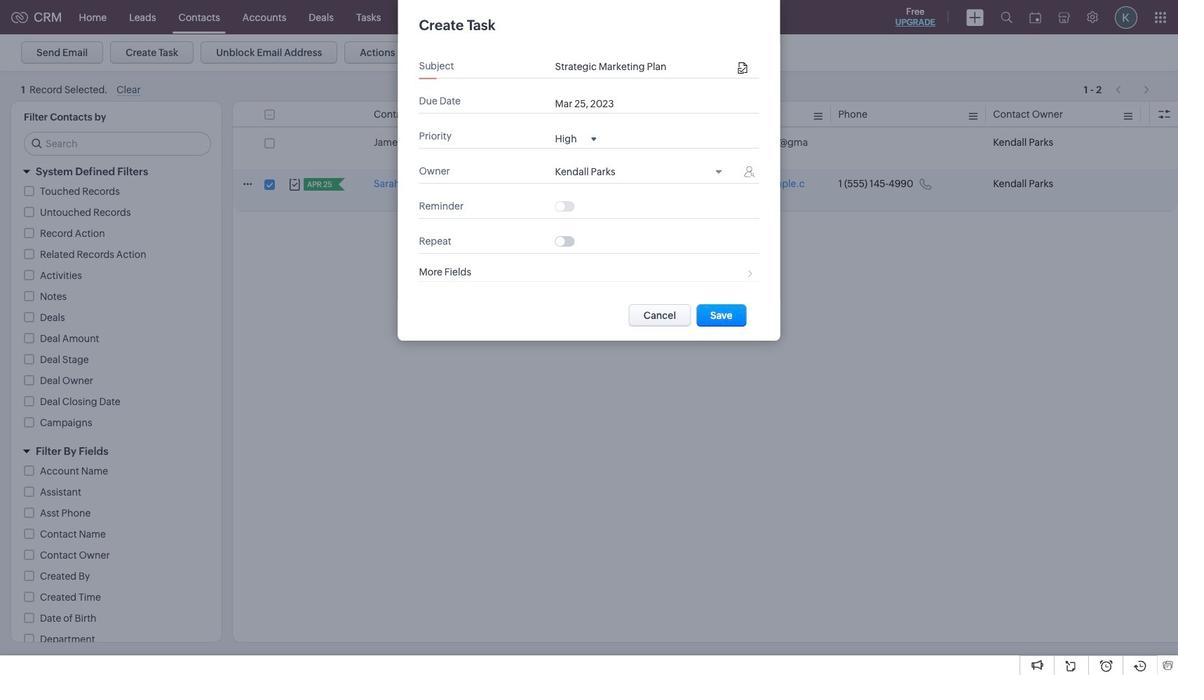 Task type: vqa. For each thing, say whether or not it's contained in the screenshot.
"Timeline" Link
no



Task type: locate. For each thing, give the bounding box(es) containing it.
None submit
[[697, 304, 747, 327]]

None text field
[[555, 61, 735, 72]]

logo image
[[11, 12, 28, 23]]

None field
[[555, 132, 597, 144], [555, 166, 729, 180], [555, 132, 597, 144], [555, 166, 729, 180]]

1 navigation from the top
[[1109, 76, 1157, 97]]

navigation
[[1109, 76, 1157, 97], [1109, 79, 1157, 100]]

row group
[[233, 129, 1178, 212]]

None button
[[629, 304, 691, 327]]



Task type: describe. For each thing, give the bounding box(es) containing it.
subject name lookup image
[[738, 62, 747, 74]]

2 navigation from the top
[[1109, 79, 1157, 100]]

MMM d, yyyy text field
[[555, 98, 632, 109]]

Search text field
[[25, 133, 210, 155]]



